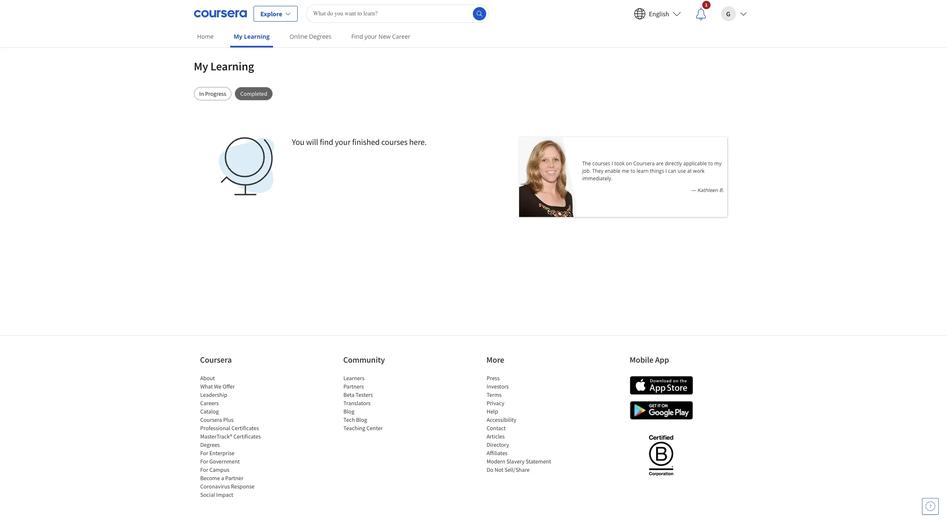 Task type: locate. For each thing, give the bounding box(es) containing it.
tab list containing in progress
[[194, 87, 754, 100]]

certificates down professional certificates link
[[233, 433, 261, 440]]

here.
[[409, 137, 427, 147]]

my
[[234, 32, 243, 40], [194, 59, 208, 74]]

directory link
[[487, 441, 509, 449]]

offer
[[223, 383, 235, 390]]

1 horizontal spatial courses
[[593, 160, 611, 167]]

certificates up mastertrack® certificates "link"
[[231, 424, 259, 432]]

1 horizontal spatial blog
[[356, 416, 367, 424]]

not
[[495, 466, 503, 474]]

my down coursera image
[[234, 32, 243, 40]]

for up become
[[200, 466, 208, 474]]

tech
[[343, 416, 355, 424]]

1 vertical spatial to
[[631, 167, 636, 175]]

to
[[709, 160, 714, 167], [631, 167, 636, 175]]

2 vertical spatial for
[[200, 466, 208, 474]]

to left my
[[709, 160, 714, 167]]

my learning
[[234, 32, 270, 40], [194, 59, 254, 74]]

partner
[[225, 474, 243, 482]]

campus
[[209, 466, 229, 474]]

1 list from the left
[[200, 374, 271, 499]]

degrees inside about what we offer leadership careers catalog coursera plus professional certificates mastertrack® certificates degrees for enterprise for government for campus become a partner coronavirus response social impact
[[200, 441, 220, 449]]

a
[[221, 474, 224, 482]]

3 list from the left
[[487, 374, 558, 474]]

0 horizontal spatial blog
[[343, 408, 354, 415]]

what
[[200, 383, 213, 390]]

testers
[[356, 391, 373, 399]]

affiliates link
[[487, 449, 508, 457]]

0 vertical spatial i
[[612, 160, 613, 167]]

social impact link
[[200, 491, 233, 499]]

online degrees
[[290, 32, 332, 40]]

coursera image
[[194, 7, 247, 20]]

0 horizontal spatial your
[[335, 137, 351, 147]]

the courses i took on coursera are directly applicable to my job. they enable me to learn things i can use at work immediately.
[[583, 160, 722, 182]]

globe image
[[217, 137, 276, 195]]

0 horizontal spatial i
[[612, 160, 613, 167]]

0 horizontal spatial courses
[[382, 137, 408, 147]]

courses left here.
[[382, 137, 408, 147]]

slavery
[[507, 458, 525, 465]]

learners link
[[343, 374, 365, 382]]

degrees down mastertrack®
[[200, 441, 220, 449]]

mobile
[[630, 354, 654, 365]]

i left can
[[666, 167, 667, 175]]

1 vertical spatial degrees
[[200, 441, 220, 449]]

terms link
[[487, 391, 502, 399]]

plus
[[223, 416, 234, 424]]

logo of certified b corporation image
[[644, 430, 679, 480]]

coursera inside the courses i took on coursera are directly applicable to my job. they enable me to learn things i can use at work immediately.
[[634, 160, 655, 167]]

get it on google play image
[[630, 401, 693, 420]]

0 vertical spatial your
[[365, 32, 377, 40]]

about
[[200, 374, 215, 382]]

0 vertical spatial to
[[709, 160, 714, 167]]

mastertrack® certificates link
[[200, 433, 261, 440]]

impact
[[216, 491, 233, 499]]

are
[[656, 160, 664, 167]]

coronavirus response link
[[200, 483, 254, 490]]

learn
[[637, 167, 649, 175]]

for enterprise link
[[200, 449, 234, 457]]

1 horizontal spatial your
[[365, 32, 377, 40]]

1 vertical spatial your
[[335, 137, 351, 147]]

degrees
[[309, 32, 332, 40], [200, 441, 220, 449]]

learning down explore
[[244, 32, 270, 40]]

my up in
[[194, 59, 208, 74]]

—
[[692, 187, 697, 194]]

list
[[200, 374, 271, 499], [343, 374, 414, 432], [487, 374, 558, 474]]

list containing about
[[200, 374, 271, 499]]

explore button
[[253, 6, 298, 21]]

find your new career
[[352, 32, 411, 40]]

teaching center link
[[343, 424, 383, 432]]

careers link
[[200, 399, 219, 407]]

coursera
[[634, 160, 655, 167], [200, 354, 232, 365], [200, 416, 222, 424]]

coursera up learn
[[634, 160, 655, 167]]

leadership
[[200, 391, 227, 399]]

mobile app
[[630, 354, 669, 365]]

coursera up about
[[200, 354, 232, 365]]

at
[[688, 167, 692, 175]]

coursera down catalog
[[200, 416, 222, 424]]

modern slavery statement link
[[487, 458, 551, 465]]

job.
[[583, 167, 591, 175]]

blog
[[343, 408, 354, 415], [356, 416, 367, 424]]

professional
[[200, 424, 230, 432]]

learners partners beta testers translators blog tech blog teaching center
[[343, 374, 383, 432]]

press link
[[487, 374, 500, 382]]

english button
[[628, 0, 688, 27]]

0 vertical spatial coursera
[[634, 160, 655, 167]]

list containing press
[[487, 374, 558, 474]]

for down degrees link
[[200, 449, 208, 457]]

What do you want to learn? text field
[[306, 4, 490, 23]]

catalog link
[[200, 408, 219, 415]]

1 horizontal spatial degrees
[[309, 32, 332, 40]]

blog up teaching center link on the bottom of page
[[356, 416, 367, 424]]

my learning up progress
[[194, 59, 254, 74]]

0 vertical spatial blog
[[343, 408, 354, 415]]

1 horizontal spatial list
[[343, 374, 414, 432]]

1 vertical spatial my learning
[[194, 59, 254, 74]]

translators link
[[343, 399, 371, 407]]

2 for from the top
[[200, 458, 208, 465]]

0 vertical spatial for
[[200, 449, 208, 457]]

new
[[379, 32, 391, 40]]

degrees right the online
[[309, 32, 332, 40]]

0 vertical spatial learning
[[244, 32, 270, 40]]

home link
[[194, 27, 217, 46]]

— kathleen b.
[[692, 187, 724, 194]]

leadership link
[[200, 391, 227, 399]]

i left took
[[612, 160, 613, 167]]

list containing learners
[[343, 374, 414, 432]]

0 vertical spatial degrees
[[309, 32, 332, 40]]

government
[[209, 458, 240, 465]]

completed button
[[235, 87, 273, 100]]

learning up progress
[[211, 59, 254, 74]]

to right me
[[631, 167, 636, 175]]

investors link
[[487, 383, 509, 390]]

what we offer link
[[200, 383, 235, 390]]

0 horizontal spatial degrees
[[200, 441, 220, 449]]

g
[[727, 9, 731, 18]]

2 list from the left
[[343, 374, 414, 432]]

blog up tech
[[343, 408, 354, 415]]

1 vertical spatial courses
[[593, 160, 611, 167]]

1 vertical spatial for
[[200, 458, 208, 465]]

about link
[[200, 374, 215, 382]]

list for coursera
[[200, 374, 271, 499]]

courses
[[382, 137, 408, 147], [593, 160, 611, 167]]

0 vertical spatial my
[[234, 32, 243, 40]]

2 horizontal spatial list
[[487, 374, 558, 474]]

in progress button
[[194, 87, 232, 100]]

investors
[[487, 383, 509, 390]]

help center image
[[926, 502, 936, 512]]

find your new career link
[[348, 27, 414, 46]]

None search field
[[306, 4, 490, 23]]

enable
[[605, 167, 621, 175]]

tab list
[[194, 87, 754, 100]]

mastertrack®
[[200, 433, 232, 440]]

courses up 'they' at right top
[[593, 160, 611, 167]]

0 horizontal spatial my
[[194, 59, 208, 74]]

completed
[[240, 90, 267, 97]]

privacy
[[487, 399, 504, 407]]

for up for campus link
[[200, 458, 208, 465]]

community
[[343, 354, 385, 365]]

my learning down explore
[[234, 32, 270, 40]]

0 vertical spatial courses
[[382, 137, 408, 147]]

your
[[365, 32, 377, 40], [335, 137, 351, 147]]

0 horizontal spatial list
[[200, 374, 271, 499]]

1 vertical spatial i
[[666, 167, 667, 175]]

certificates
[[231, 424, 259, 432], [233, 433, 261, 440]]

2 vertical spatial coursera
[[200, 416, 222, 424]]



Task type: vqa. For each thing, say whether or not it's contained in the screenshot.
Blog to the top
yes



Task type: describe. For each thing, give the bounding box(es) containing it.
3 for from the top
[[200, 466, 208, 474]]

my
[[715, 160, 722, 167]]

beta
[[343, 391, 354, 399]]

we
[[214, 383, 221, 390]]

articles
[[487, 433, 505, 440]]

1 horizontal spatial to
[[709, 160, 714, 167]]

1 vertical spatial certificates
[[233, 433, 261, 440]]

for campus link
[[200, 466, 229, 474]]

will
[[306, 137, 318, 147]]

become
[[200, 474, 220, 482]]

you will find your finished courses here.
[[292, 137, 427, 147]]

they
[[593, 167, 604, 175]]

professional certificates link
[[200, 424, 259, 432]]

1 horizontal spatial i
[[666, 167, 667, 175]]

do not sell/share link
[[487, 466, 530, 474]]

1 vertical spatial learning
[[211, 59, 254, 74]]

my learning link
[[230, 27, 273, 47]]

kathleen
[[698, 187, 718, 194]]

teaching
[[343, 424, 365, 432]]

1 horizontal spatial my
[[234, 32, 243, 40]]

work
[[693, 167, 705, 175]]

0 vertical spatial my learning
[[234, 32, 270, 40]]

1 vertical spatial blog
[[356, 416, 367, 424]]

the
[[583, 160, 591, 167]]

english
[[649, 9, 670, 18]]

help link
[[487, 408, 498, 415]]

1 button
[[688, 0, 715, 27]]

more
[[487, 354, 505, 365]]

coronavirus
[[200, 483, 230, 490]]

list for community
[[343, 374, 414, 432]]

for government link
[[200, 458, 240, 465]]

0 vertical spatial certificates
[[231, 424, 259, 432]]

you
[[292, 137, 305, 147]]

press investors terms privacy help accessibility contact articles directory affiliates modern slavery statement do not sell/share
[[487, 374, 551, 474]]

applicable
[[684, 160, 707, 167]]

affiliates
[[487, 449, 508, 457]]

coursera plus link
[[200, 416, 234, 424]]

partners link
[[343, 383, 364, 390]]

directory
[[487, 441, 509, 449]]

took
[[615, 160, 625, 167]]

response
[[231, 483, 254, 490]]

careers
[[200, 399, 219, 407]]

degrees link
[[200, 441, 220, 449]]

courses inside the courses i took on coursera are directly applicable to my job. they enable me to learn things i can use at work immediately.
[[593, 160, 611, 167]]

me
[[622, 167, 630, 175]]

coursera inside about what we offer leadership careers catalog coursera plus professional certificates mastertrack® certificates degrees for enterprise for government for campus become a partner coronavirus response social impact
[[200, 416, 222, 424]]

terms
[[487, 391, 502, 399]]

press
[[487, 374, 500, 382]]

in
[[199, 90, 204, 97]]

articles link
[[487, 433, 505, 440]]

translators
[[343, 399, 371, 407]]

home
[[197, 32, 214, 40]]

career
[[392, 32, 411, 40]]

on
[[626, 160, 632, 167]]

progress
[[205, 90, 226, 97]]

social
[[200, 491, 215, 499]]

b.
[[720, 187, 724, 194]]

learners
[[343, 374, 365, 382]]

list for more
[[487, 374, 558, 474]]

accessibility
[[487, 416, 516, 424]]

online degrees link
[[286, 27, 335, 46]]

immediately.
[[583, 175, 613, 182]]

directly
[[665, 160, 682, 167]]

1 vertical spatial coursera
[[200, 354, 232, 365]]

can
[[669, 167, 677, 175]]

accessibility link
[[487, 416, 516, 424]]

in progress
[[199, 90, 226, 97]]

contact
[[487, 424, 506, 432]]

privacy link
[[487, 399, 504, 407]]

do
[[487, 466, 493, 474]]

download on the app store image
[[630, 376, 693, 395]]

1 for from the top
[[200, 449, 208, 457]]

about what we offer leadership careers catalog coursera plus professional certificates mastertrack® certificates degrees for enterprise for government for campus become a partner coronavirus response social impact
[[200, 374, 261, 499]]

partners
[[343, 383, 364, 390]]

enterprise
[[209, 449, 234, 457]]

explore
[[261, 9, 283, 18]]

become a partner link
[[200, 474, 243, 482]]

contact link
[[487, 424, 506, 432]]

beta testers link
[[343, 391, 373, 399]]

0 horizontal spatial to
[[631, 167, 636, 175]]

blog link
[[343, 408, 354, 415]]

finished
[[352, 137, 380, 147]]

use
[[678, 167, 686, 175]]

help
[[487, 408, 498, 415]]

things
[[650, 167, 665, 175]]

sell/share
[[505, 466, 530, 474]]

g button
[[715, 0, 754, 27]]

find
[[320, 137, 333, 147]]

1 vertical spatial my
[[194, 59, 208, 74]]

statement
[[526, 458, 551, 465]]



